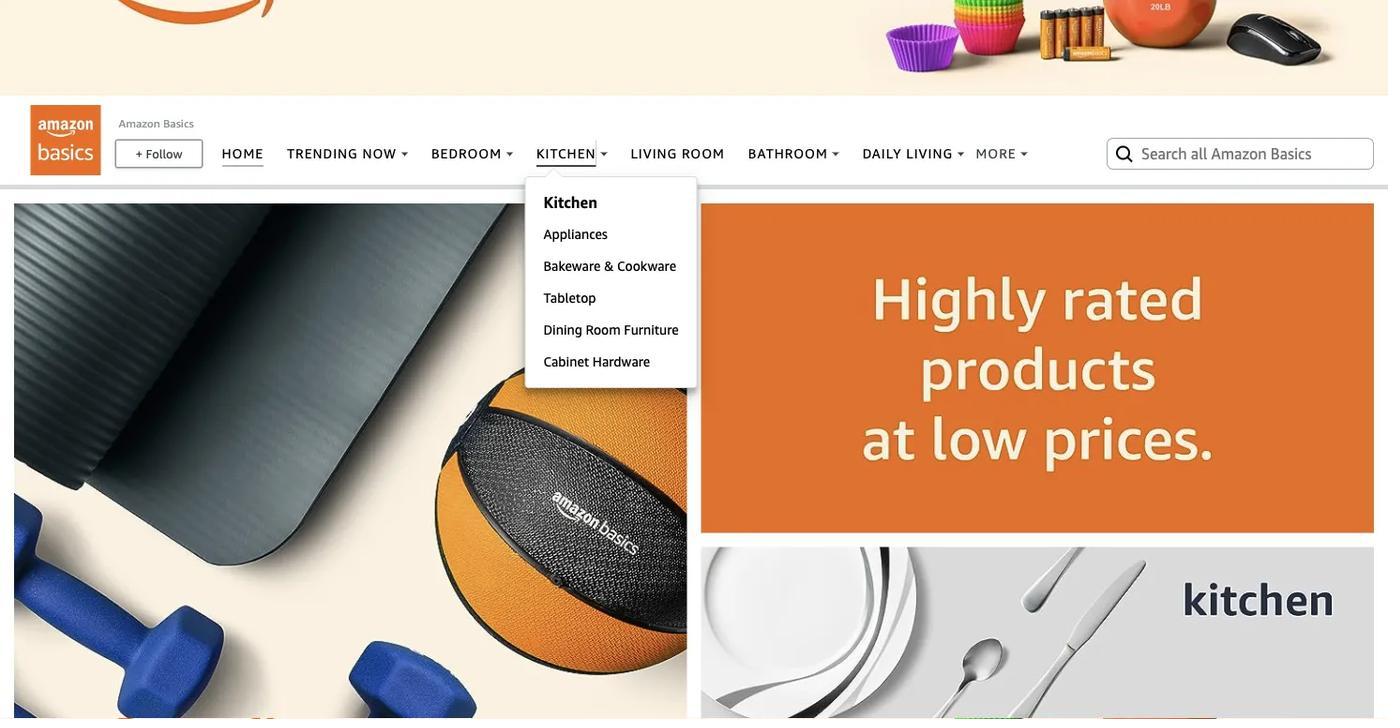 Task type: describe. For each thing, give the bounding box(es) containing it.
amazon basics logo image
[[30, 105, 101, 175]]

+ follow
[[136, 146, 183, 161]]

Search all Amazon Basics search field
[[1142, 138, 1344, 170]]

+
[[136, 146, 143, 161]]

amazon
[[119, 116, 160, 129]]

follow
[[146, 146, 183, 161]]



Task type: vqa. For each thing, say whether or not it's contained in the screenshot.
Amazon Basics link
yes



Task type: locate. For each thing, give the bounding box(es) containing it.
amazon basics link
[[119, 116, 194, 129]]

basics
[[163, 116, 194, 129]]

amazon basics
[[119, 116, 194, 129]]

+ follow button
[[116, 141, 202, 167]]

search image
[[1114, 142, 1136, 165]]



